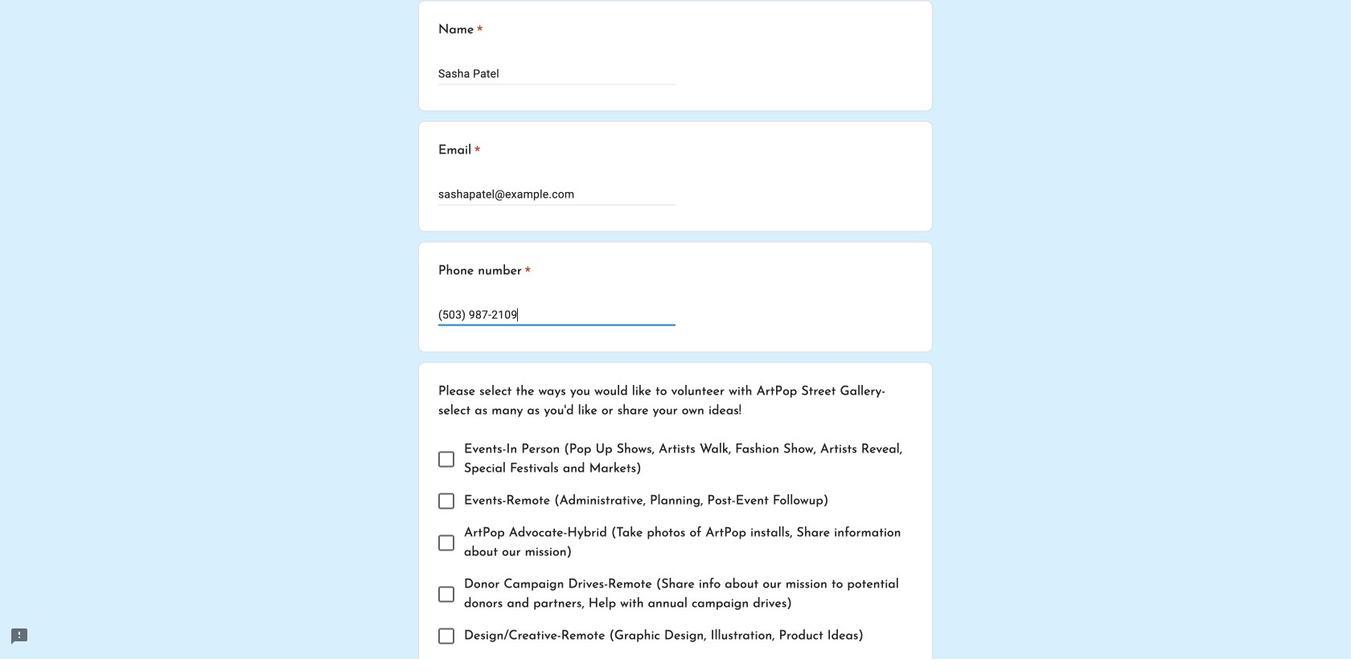 Task type: locate. For each thing, give the bounding box(es) containing it.
Donor Campaign Drives-Remote (Share info about our mission to potential donors and partners, Help with annual campaign drives) checkbox
[[438, 587, 454, 603]]

None email field
[[438, 185, 676, 204]]

None text field
[[438, 64, 676, 83]]

list
[[438, 434, 913, 660]]

required question element
[[474, 21, 483, 40], [471, 141, 480, 161], [522, 262, 531, 281]]

artpop advocate-hybrid (take photos of artpop installs, share information about our mission) image
[[440, 537, 453, 550]]

design/creative-remote (graphic design, illustration, product ideas) image
[[440, 630, 453, 643]]

0 vertical spatial heading
[[438, 21, 483, 40]]

donor campaign drives-remote (share info about our mission to potential donors and partners, help with annual campaign drives) image
[[440, 589, 453, 601]]

Events-Remote (Administrative, Planning, Post-Event Followup) checkbox
[[438, 494, 454, 510]]

2 heading from the top
[[438, 141, 480, 161]]

events-in person (pop up shows, artists walk, fashion show, artists reveal, special festivals and markets) image
[[440, 453, 453, 466]]

heading
[[438, 21, 483, 40], [438, 141, 480, 161], [438, 262, 531, 281]]

2 vertical spatial heading
[[438, 262, 531, 281]]

None text field
[[438, 305, 676, 325]]

0 vertical spatial required question element
[[474, 21, 483, 40]]

1 vertical spatial heading
[[438, 141, 480, 161]]

Events-In Person (Pop Up Shows, Artists Walk, Fashion Show, Artists Reveal, Special Festivals and Markets) checkbox
[[438, 452, 454, 468]]

1 vertical spatial required question element
[[471, 141, 480, 161]]

1 heading from the top
[[438, 21, 483, 40]]



Task type: vqa. For each thing, say whether or not it's contained in the screenshot.
heading to the top
yes



Task type: describe. For each thing, give the bounding box(es) containing it.
2 vertical spatial required question element
[[522, 262, 531, 281]]

3 heading from the top
[[438, 262, 531, 281]]

report a problem to google image
[[10, 627, 29, 647]]

Design/Creative-Remote (Graphic Design, Illustration, Product Ideas) checkbox
[[438, 629, 454, 645]]

ArtPop Advocate-Hybrid (Take photos of ArtPop installs, Share information about our mission) checkbox
[[438, 536, 454, 552]]

events-remote (administrative, planning, post-event followup) image
[[440, 495, 453, 508]]



